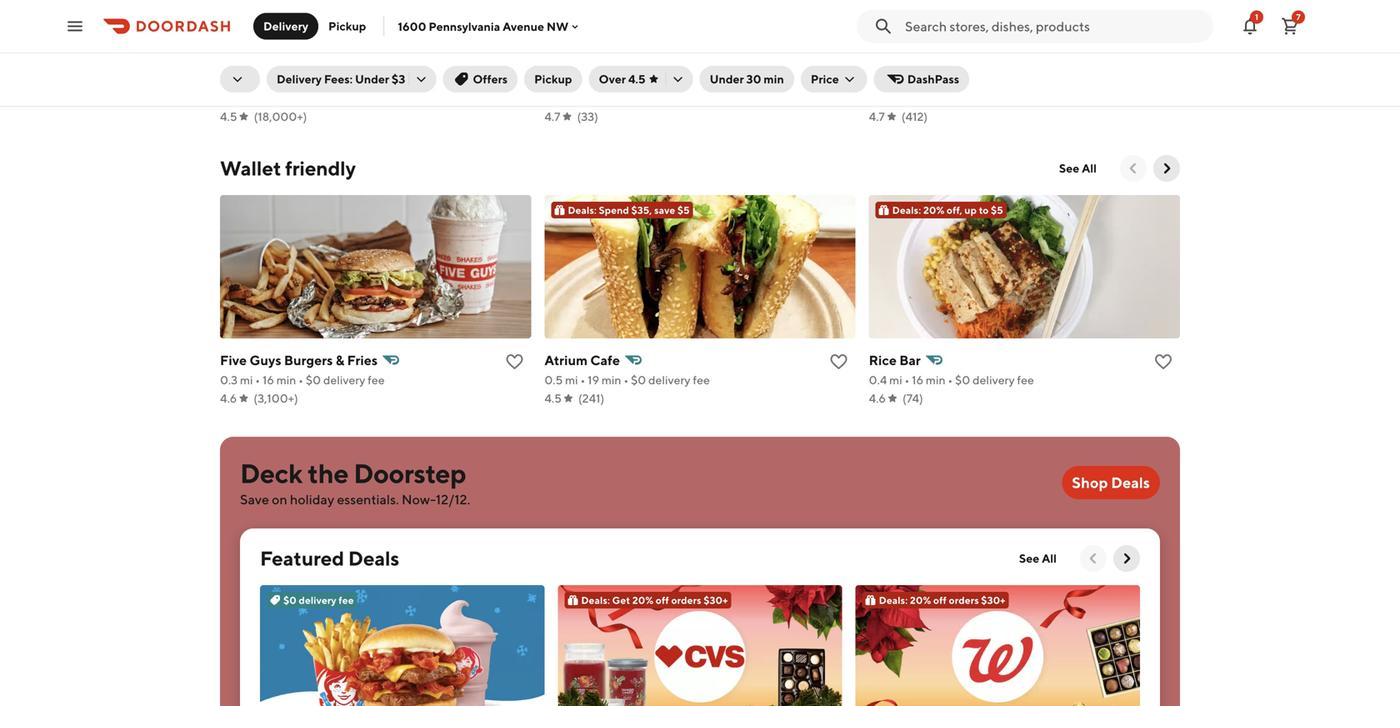 Task type: describe. For each thing, give the bounding box(es) containing it.
1 orders from the left
[[672, 594, 702, 606]]

Store search: begin typing to search for stores available on DoorDash text field
[[905, 17, 1204, 35]]

bar
[[900, 352, 921, 368]]

all for friendly
[[1082, 161, 1097, 175]]

deals for featured deals
[[348, 547, 400, 570]]

under 30 min button
[[700, 66, 794, 93]]

0 horizontal spatial pickup button
[[319, 13, 376, 40]]

$0
[[283, 594, 297, 606]]

17
[[587, 91, 598, 105]]

featured deals link
[[260, 545, 400, 572]]

0.5 mi • 19 min • $​0 delivery fee
[[545, 373, 710, 387]]

dashpass button
[[874, 66, 970, 93]]

2 $5 from the left
[[991, 204, 1004, 216]]

4.7 for mcdonald's
[[869, 110, 885, 123]]

4.5 for chick-fil-a
[[220, 110, 237, 123]]

previous button of carousel image
[[1126, 160, 1142, 177]]

deals: get 20% off orders $30+
[[581, 594, 728, 606]]

doorstep
[[354, 458, 466, 489]]

30
[[747, 72, 762, 86]]

atrium
[[545, 352, 588, 368]]

min for chick-fil-a
[[276, 91, 295, 105]]

rice
[[869, 352, 897, 368]]

$​0 for rice bar
[[956, 373, 971, 387]]

wallet
[[220, 156, 281, 180]]

friendly
[[285, 156, 356, 180]]

up
[[965, 204, 977, 216]]

2 orders from the left
[[949, 594, 980, 606]]

delivery for delivery fees: under $3
[[277, 72, 322, 86]]

2 off from the left
[[934, 594, 947, 606]]

deals: 20% off, up to $5
[[893, 204, 1004, 216]]

mcdonald's
[[869, 70, 943, 86]]

(33)
[[577, 110, 599, 123]]

fries
[[347, 352, 378, 368]]

delivery fees: under $3
[[277, 72, 406, 86]]

offers
[[473, 72, 508, 86]]

click to add this store to your saved list image for bar
[[1154, 352, 1174, 372]]

mi for rice bar
[[890, 373, 903, 387]]

7
[[1297, 12, 1301, 22]]

see for deals
[[1020, 552, 1040, 565]]

pickup for left pickup button
[[329, 19, 366, 33]]

(74)
[[903, 391, 924, 405]]

wallet friendly
[[220, 156, 356, 180]]

(3,100+)
[[254, 391, 298, 405]]

0.5
[[545, 373, 563, 387]]

13
[[262, 91, 273, 105]]

0.2 for starbucks
[[545, 91, 562, 105]]

pennsylvania
[[429, 19, 500, 33]]

previous button of carousel image
[[1086, 550, 1102, 567]]

12/12.
[[436, 492, 470, 507]]

1600 pennsylvania avenue nw
[[398, 19, 569, 33]]

fil-
[[262, 70, 280, 86]]

1 horizontal spatial pickup button
[[525, 66, 582, 93]]

$​0 for starbucks
[[629, 91, 645, 105]]

over 4.5 button
[[589, 66, 693, 93]]

1
[[1256, 12, 1259, 22]]

featured deals
[[260, 547, 400, 570]]

deck the doorstep save on holiday essentials. now-12/12.
[[240, 458, 470, 507]]

2 $30+ from the left
[[982, 594, 1006, 606]]

the
[[308, 458, 349, 489]]

delivery for chick-fil-a
[[322, 91, 365, 105]]

$​0 for chick-fil-a
[[305, 91, 320, 105]]

holiday
[[290, 492, 334, 507]]

rice bar
[[869, 352, 921, 368]]

(412)
[[902, 110, 928, 123]]

16 for bar
[[912, 373, 924, 387]]

shop
[[1073, 474, 1109, 492]]

min for rice bar
[[926, 373, 946, 387]]

$3
[[392, 72, 406, 86]]

spend
[[599, 204, 629, 216]]

click to add this store to your saved list image for fil-
[[505, 70, 525, 90]]

deals: for deals: 20% off, up to $5
[[893, 204, 922, 216]]

1600
[[398, 19, 426, 33]]

featured
[[260, 547, 344, 570]]

see for friendly
[[1060, 161, 1080, 175]]

0.2 for mcdonald's
[[869, 91, 887, 105]]

$0 delivery fee
[[283, 594, 354, 606]]

starbucks
[[545, 70, 607, 86]]

deals: spend $35, save $5
[[568, 204, 690, 216]]

avenue
[[503, 19, 544, 33]]

4.5 inside button
[[629, 72, 646, 86]]

0.2 mi • 17 min • $​0 delivery fee
[[545, 91, 708, 105]]

fee for mcdonald's
[[1017, 91, 1034, 105]]

4.6 for five guys burgers & fries
[[220, 391, 237, 405]]

chick-fil-a
[[220, 70, 290, 86]]

1 under from the left
[[355, 72, 389, 86]]

4.7 for starbucks
[[545, 110, 561, 123]]

fee for atrium cafe
[[693, 373, 710, 387]]

over
[[599, 72, 626, 86]]

$35,
[[632, 204, 652, 216]]

mi for chick-fil-a
[[240, 91, 253, 105]]

price
[[811, 72, 839, 86]]

7 button
[[1274, 10, 1307, 43]]

0.7 mi • 13 min • $​0 delivery fee
[[220, 91, 384, 105]]

$​0 for mcdonald's
[[955, 91, 970, 105]]

offers button
[[443, 66, 518, 93]]

price button
[[801, 66, 868, 93]]

a
[[280, 70, 290, 86]]

shop deals
[[1073, 474, 1151, 492]]

delivery button
[[253, 13, 319, 40]]

0.3
[[220, 373, 238, 387]]



Task type: vqa. For each thing, say whether or not it's contained in the screenshot.
Atrium Cafe's fee
yes



Task type: locate. For each thing, give the bounding box(es) containing it.
0 vertical spatial pickup button
[[319, 13, 376, 40]]

16 up (3,100+)
[[263, 373, 274, 387]]

1 horizontal spatial 16
[[912, 373, 924, 387]]

min for starbucks
[[600, 91, 620, 105]]

1 horizontal spatial 0.2
[[869, 91, 887, 105]]

five
[[220, 352, 247, 368]]

mi right 0.3
[[240, 373, 253, 387]]

4.5 up 0.2 mi • 17 min • $​0 delivery fee on the top of the page
[[629, 72, 646, 86]]

min
[[764, 72, 784, 86], [276, 91, 295, 105], [600, 91, 620, 105], [926, 91, 945, 105], [277, 373, 296, 387], [602, 373, 622, 387], [926, 373, 946, 387]]

see all link for friendly
[[1050, 155, 1107, 182]]

0.7
[[220, 91, 237, 105]]

16 for guys
[[263, 373, 274, 387]]

click to add this store to your saved list image
[[505, 70, 525, 90], [829, 70, 849, 90], [829, 352, 849, 372], [1154, 352, 1174, 372]]

1 horizontal spatial $5
[[991, 204, 1004, 216]]

0 horizontal spatial all
[[1042, 552, 1057, 565]]

pickup down nw
[[535, 72, 572, 86]]

see all for wallet friendly
[[1060, 161, 1097, 175]]

1 vertical spatial all
[[1042, 552, 1057, 565]]

deals for shop deals
[[1112, 474, 1151, 492]]

delivery up a
[[263, 19, 309, 33]]

&
[[336, 352, 345, 368]]

pickup up delivery fees: under $3
[[329, 19, 366, 33]]

0 horizontal spatial off
[[656, 594, 669, 606]]

1 horizontal spatial pickup
[[535, 72, 572, 86]]

1 horizontal spatial under
[[710, 72, 744, 86]]

1 vertical spatial pickup
[[535, 72, 572, 86]]

0 horizontal spatial 4.5
[[220, 110, 237, 123]]

mi right '0.7'
[[240, 91, 253, 105]]

next button of carousel image
[[1159, 160, 1176, 177], [1119, 550, 1136, 567]]

1 horizontal spatial off
[[934, 594, 947, 606]]

0 horizontal spatial see all
[[1020, 552, 1057, 565]]

nw
[[547, 19, 569, 33]]

guys
[[250, 352, 281, 368]]

4.5 down 0.5
[[545, 391, 562, 405]]

delivery for atrium cafe
[[649, 373, 691, 387]]

min for five guys burgers & fries
[[277, 373, 296, 387]]

1 vertical spatial see
[[1020, 552, 1040, 565]]

off
[[656, 594, 669, 606], [934, 594, 947, 606]]

1 0.2 from the left
[[545, 91, 562, 105]]

2 horizontal spatial 4.5
[[629, 72, 646, 86]]

deals: 20% off orders $30+
[[879, 594, 1006, 606]]

delivery for starbucks
[[647, 91, 689, 105]]

4.6 for rice bar
[[869, 391, 886, 405]]

16 up '(74)' at the right of page
[[912, 373, 924, 387]]

0.3 mi • 16 min • $​0 delivery fee
[[220, 373, 385, 387]]

pickup button up delivery fees: under $3
[[319, 13, 376, 40]]

0.2 down mcdonald's
[[869, 91, 887, 105]]

0 horizontal spatial pickup
[[329, 19, 366, 33]]

see all link left previous button of carousel icon
[[1010, 545, 1067, 572]]

pickup
[[329, 19, 366, 33], [535, 72, 572, 86]]

20% for deals: 20% off, up to $5
[[924, 204, 945, 216]]

under inside button
[[710, 72, 744, 86]]

five guys burgers & fries
[[220, 352, 378, 368]]

1 horizontal spatial 4.6
[[869, 391, 886, 405]]

0 horizontal spatial $5
[[678, 204, 690, 216]]

see all for featured deals
[[1020, 552, 1057, 565]]

0 vertical spatial all
[[1082, 161, 1097, 175]]

0 horizontal spatial 4.6
[[220, 391, 237, 405]]

0 horizontal spatial 16
[[263, 373, 274, 387]]

pickup button left the 17
[[525, 66, 582, 93]]

4.7 left (33)
[[545, 110, 561, 123]]

see all link left previous button of carousel image
[[1050, 155, 1107, 182]]

$5 right save at left
[[678, 204, 690, 216]]

0 horizontal spatial 4.7
[[545, 110, 561, 123]]

delivery for delivery
[[263, 19, 309, 33]]

0 vertical spatial see
[[1060, 161, 1080, 175]]

see
[[1060, 161, 1080, 175], [1020, 552, 1040, 565]]

delivery
[[263, 19, 309, 33], [277, 72, 322, 86]]

deck
[[240, 458, 303, 489]]

chick-
[[220, 70, 262, 86]]

save
[[655, 204, 676, 216]]

1 vertical spatial see all
[[1020, 552, 1057, 565]]

dashpass
[[908, 72, 960, 86]]

1 horizontal spatial see
[[1060, 161, 1080, 175]]

2 16 from the left
[[912, 373, 924, 387]]

click to add this store to your saved list image for cafe
[[829, 352, 849, 372]]

0.2 down starbucks on the top left of page
[[545, 91, 562, 105]]

notification bell image
[[1241, 16, 1261, 36]]

shop deals link
[[1063, 466, 1161, 499]]

2 under from the left
[[710, 72, 744, 86]]

$​0 for atrium cafe
[[631, 373, 646, 387]]

0 vertical spatial 4.5
[[629, 72, 646, 86]]

2 4.7 from the left
[[869, 110, 885, 123]]

cafe
[[591, 352, 620, 368]]

1 4.6 from the left
[[220, 391, 237, 405]]

0 vertical spatial deals
[[1112, 474, 1151, 492]]

0 horizontal spatial $30+
[[704, 594, 728, 606]]

4.5 down '0.7'
[[220, 110, 237, 123]]

1600 pennsylvania avenue nw button
[[398, 19, 582, 33]]

4.7
[[545, 110, 561, 123], [869, 110, 885, 123]]

0 vertical spatial next button of carousel image
[[1159, 160, 1176, 177]]

delivery up 0.7 mi • 13 min • $​0 delivery fee
[[277, 72, 322, 86]]

0.4 mi • 16 min • $​0 delivery fee
[[869, 373, 1035, 387]]

deals down essentials.
[[348, 547, 400, 570]]

next button of carousel image for wallet friendly
[[1159, 160, 1176, 177]]

0 horizontal spatial under
[[355, 72, 389, 86]]

0.2
[[545, 91, 562, 105], [869, 91, 887, 105]]

min for atrium cafe
[[602, 373, 622, 387]]

fee for chick-fil-a
[[367, 91, 384, 105]]

1 vertical spatial next button of carousel image
[[1119, 550, 1136, 567]]

under left $3
[[355, 72, 389, 86]]

1 horizontal spatial 4.5
[[545, 391, 562, 405]]

1 $5 from the left
[[678, 204, 690, 216]]

0 horizontal spatial next button of carousel image
[[1119, 550, 1136, 567]]

delivery
[[322, 91, 365, 105], [647, 91, 689, 105], [973, 91, 1015, 105], [323, 373, 366, 387], [649, 373, 691, 387], [973, 373, 1015, 387], [299, 594, 337, 606]]

1 16 from the left
[[263, 373, 274, 387]]

pickup button
[[319, 13, 376, 40], [525, 66, 582, 93]]

1 horizontal spatial next button of carousel image
[[1159, 160, 1176, 177]]

under 30 min
[[710, 72, 784, 86]]

0 vertical spatial see all link
[[1050, 155, 1107, 182]]

19
[[588, 373, 600, 387]]

mi down starbucks on the top left of page
[[565, 91, 578, 105]]

deals: for deals: spend $35, save $5
[[568, 204, 597, 216]]

(18,000+)
[[254, 110, 307, 123]]

0.2 mi • 14 min • $​0 delivery fee
[[869, 91, 1034, 105]]

fee for rice bar
[[1018, 373, 1035, 387]]

delivery for mcdonald's
[[973, 91, 1015, 105]]

0 horizontal spatial see
[[1020, 552, 1040, 565]]

next button of carousel image for featured deals
[[1119, 550, 1136, 567]]

essentials.
[[337, 492, 399, 507]]

all for deals
[[1042, 552, 1057, 565]]

pickup for pickup button to the right
[[535, 72, 572, 86]]

1 off from the left
[[656, 594, 669, 606]]

under left 30
[[710, 72, 744, 86]]

mi for starbucks
[[565, 91, 578, 105]]

see all left previous button of carousel image
[[1060, 161, 1097, 175]]

click to add this store to your saved list image
[[505, 352, 525, 372]]

all left previous button of carousel image
[[1082, 161, 1097, 175]]

see all link
[[1050, 155, 1107, 182], [1010, 545, 1067, 572]]

1 horizontal spatial $30+
[[982, 594, 1006, 606]]

mi
[[240, 91, 253, 105], [565, 91, 578, 105], [889, 91, 902, 105], [240, 373, 253, 387], [565, 373, 578, 387], [890, 373, 903, 387]]

2 4.6 from the left
[[869, 391, 886, 405]]

1 horizontal spatial all
[[1082, 161, 1097, 175]]

$30+
[[704, 594, 728, 606], [982, 594, 1006, 606]]

fees:
[[324, 72, 353, 86]]

4.7 left (412)
[[869, 110, 885, 123]]

fee for starbucks
[[691, 91, 708, 105]]

1 horizontal spatial orders
[[949, 594, 980, 606]]

1 vertical spatial 4.5
[[220, 110, 237, 123]]

0 horizontal spatial deals
[[348, 547, 400, 570]]

min inside button
[[764, 72, 784, 86]]

1 vertical spatial delivery
[[277, 72, 322, 86]]

0.4
[[869, 373, 887, 387]]

deals right shop in the bottom of the page
[[1112, 474, 1151, 492]]

$5 right 'to'
[[991, 204, 1004, 216]]

all
[[1082, 161, 1097, 175], [1042, 552, 1057, 565]]

see all link for deals
[[1010, 545, 1067, 572]]

fee for five guys burgers & fries
[[368, 373, 385, 387]]

mi for atrium cafe
[[565, 373, 578, 387]]

1 vertical spatial pickup button
[[525, 66, 582, 93]]

min for mcdonald's
[[926, 91, 945, 105]]

2 vertical spatial 4.5
[[545, 391, 562, 405]]

under
[[355, 72, 389, 86], [710, 72, 744, 86]]

next button of carousel image right previous button of carousel icon
[[1119, 550, 1136, 567]]

orders
[[672, 594, 702, 606], [949, 594, 980, 606]]

deals: for deals: 20% off orders $30+
[[879, 594, 908, 606]]

now-
[[402, 492, 436, 507]]

mi right 0.5
[[565, 373, 578, 387]]

get
[[612, 594, 631, 606]]

all left previous button of carousel icon
[[1042, 552, 1057, 565]]

0 horizontal spatial orders
[[672, 594, 702, 606]]

4.5
[[629, 72, 646, 86], [220, 110, 237, 123], [545, 391, 562, 405]]

20%
[[924, 204, 945, 216], [633, 594, 654, 606], [910, 594, 932, 606]]

0 vertical spatial pickup
[[329, 19, 366, 33]]

14
[[912, 91, 923, 105]]

deals: for deals: get 20% off orders $30+
[[581, 594, 610, 606]]

wallet friendly link
[[220, 155, 356, 182]]

1 4.7 from the left
[[545, 110, 561, 123]]

mi left 14
[[889, 91, 902, 105]]

$​0 for five guys burgers & fries
[[306, 373, 321, 387]]

delivery for five guys burgers & fries
[[323, 373, 366, 387]]

1 horizontal spatial see all
[[1060, 161, 1097, 175]]

(241)
[[579, 391, 605, 405]]

4.6 down 0.4
[[869, 391, 886, 405]]

deals
[[1112, 474, 1151, 492], [348, 547, 400, 570]]

0 horizontal spatial 0.2
[[545, 91, 562, 105]]

4.5 for atrium cafe
[[545, 391, 562, 405]]

see all
[[1060, 161, 1097, 175], [1020, 552, 1057, 565]]

20% for deals: 20% off orders $30+
[[910, 594, 932, 606]]

atrium cafe
[[545, 352, 620, 368]]

burgers
[[284, 352, 333, 368]]

0 vertical spatial delivery
[[263, 19, 309, 33]]

16
[[263, 373, 274, 387], [912, 373, 924, 387]]

1 horizontal spatial 4.7
[[869, 110, 885, 123]]

4.6 down 0.3
[[220, 391, 237, 405]]

0 vertical spatial see all
[[1060, 161, 1097, 175]]

1 vertical spatial deals
[[348, 547, 400, 570]]

4.6
[[220, 391, 237, 405], [869, 391, 886, 405]]

to
[[979, 204, 989, 216]]

see all left previous button of carousel icon
[[1020, 552, 1057, 565]]

see left previous button of carousel image
[[1060, 161, 1080, 175]]

delivery for rice bar
[[973, 373, 1015, 387]]

2 0.2 from the left
[[869, 91, 887, 105]]

open menu image
[[65, 16, 85, 36]]

mi for five guys burgers & fries
[[240, 373, 253, 387]]

off,
[[947, 204, 963, 216]]

next button of carousel image right previous button of carousel image
[[1159, 160, 1176, 177]]

$5
[[678, 204, 690, 216], [991, 204, 1004, 216]]

1 $30+ from the left
[[704, 594, 728, 606]]

over 4.5
[[599, 72, 646, 86]]

1 horizontal spatial deals
[[1112, 474, 1151, 492]]

1 vertical spatial see all link
[[1010, 545, 1067, 572]]

2 items, open order cart image
[[1281, 16, 1301, 36]]

on
[[272, 492, 287, 507]]

deals:
[[568, 204, 597, 216], [893, 204, 922, 216], [581, 594, 610, 606], [879, 594, 908, 606]]

mi right 0.4
[[890, 373, 903, 387]]

mi for mcdonald's
[[889, 91, 902, 105]]

save
[[240, 492, 269, 507]]

delivery inside delivery button
[[263, 19, 309, 33]]

see left previous button of carousel icon
[[1020, 552, 1040, 565]]



